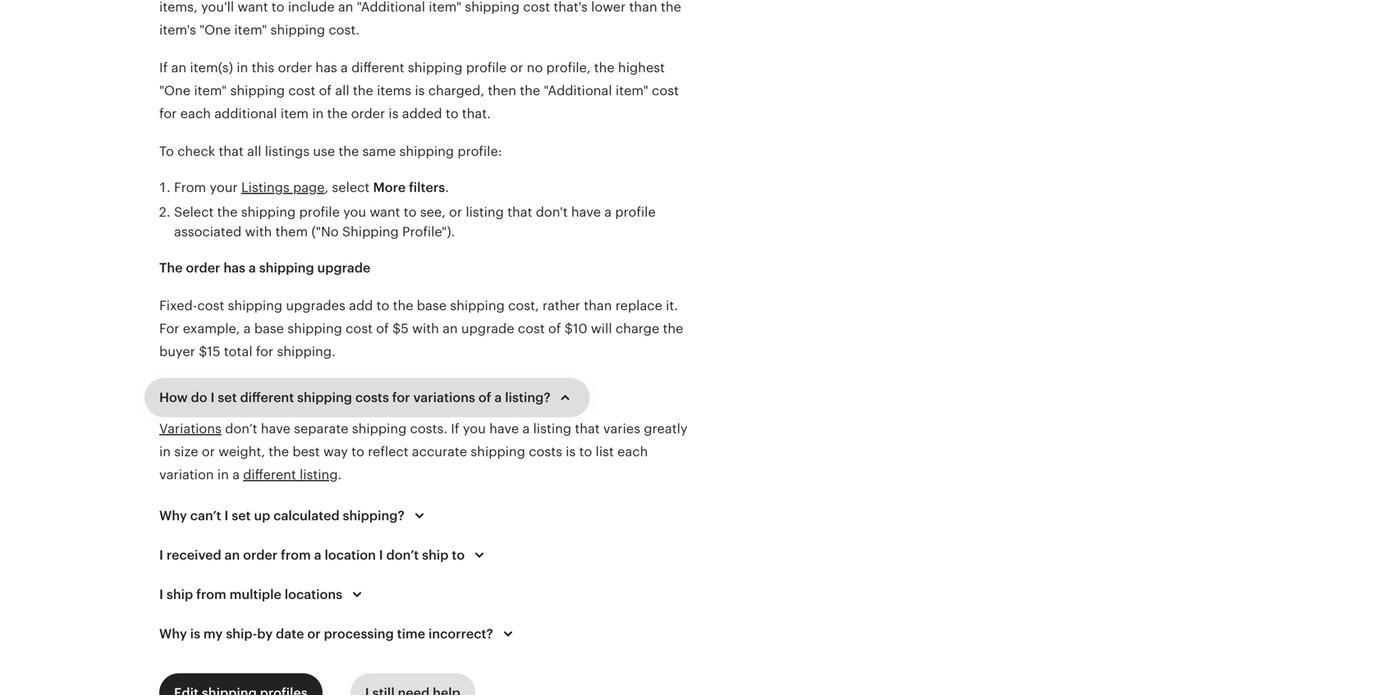 Task type: describe. For each thing, give the bounding box(es) containing it.
"one
[[159, 83, 191, 98]]

or inside if an item(s) in this order has a different shipping profile or no profile, the highest "one item" shipping cost of all the items is charged, then the "additional item" cost for each additional item in the order is added to that.
[[510, 60, 523, 75]]

upgrades
[[286, 298, 346, 313]]

cost down add
[[346, 321, 373, 336]]

shipping.
[[277, 344, 335, 359]]

the up the $5 on the left top of page
[[393, 298, 413, 313]]

0 horizontal spatial profile
[[299, 205, 340, 220]]

fixed-cost shipping upgrades add to the base shipping cost, rather than replace it. for example, a base shipping cost of $5 with an upgrade cost of $10 will charge the buyer $15 total for shipping.
[[159, 298, 683, 359]]

reflect
[[368, 445, 408, 459]]

variation
[[159, 468, 214, 482]]

to inside if an item(s) in this order has a different shipping profile or no profile, the highest "one item" shipping cost of all the items is charged, then the "additional item" cost for each additional item in the order is added to that.
[[446, 106, 459, 121]]

item(s)
[[190, 60, 233, 75]]

location
[[325, 548, 376, 563]]

1 vertical spatial from
[[196, 587, 226, 602]]

buyer
[[159, 344, 195, 359]]

with inside select the shipping profile you want to see, or listing that don't have a profile associated with them ("no shipping profile").
[[245, 225, 272, 239]]

example,
[[183, 321, 240, 336]]

variations link
[[159, 422, 222, 436]]

size
[[174, 445, 198, 459]]

calculated
[[274, 509, 340, 523]]

profile,
[[546, 60, 591, 75]]

a inside fixed-cost shipping upgrades add to the base shipping cost, rather than replace it. for example, a base shipping cost of $5 with an upgrade cost of $10 will charge the buyer $15 total for shipping.
[[244, 321, 251, 336]]

to left list
[[579, 445, 592, 459]]

then
[[488, 83, 516, 98]]

has inside if an item(s) in this order has a different shipping profile or no profile, the highest "one item" shipping cost of all the items is charged, then the "additional item" cost for each additional item in the order is added to that.
[[315, 60, 337, 75]]

2 vertical spatial different
[[243, 468, 296, 482]]

separate
[[294, 422, 348, 436]]

items
[[377, 83, 411, 98]]

multiple
[[230, 587, 281, 602]]

charge
[[616, 321, 659, 336]]

date
[[276, 627, 304, 642]]

profile:
[[458, 144, 502, 159]]

profile").
[[402, 225, 455, 239]]

if inside if an item(s) in this order has a different shipping profile or no profile, the highest "one item" shipping cost of all the items is charged, then the "additional item" cost for each additional item in the order is added to that.
[[159, 60, 168, 75]]

or inside the 'don't have separate shipping costs. if you have a listing that varies greatly in size or weight, the best way to reflect accurate shipping costs is to list each variation in a'
[[202, 445, 215, 459]]

or inside dropdown button
[[307, 627, 321, 642]]

how do i set different shipping costs for variations of a listing?
[[159, 390, 551, 405]]

no
[[527, 60, 543, 75]]

different inside dropdown button
[[240, 390, 294, 405]]

locations
[[285, 587, 342, 602]]

with inside fixed-cost shipping upgrades add to the base shipping cost, rather than replace it. for example, a base shipping cost of $5 with an upgrade cost of $10 will charge the buyer $15 total for shipping.
[[412, 321, 439, 336]]

shipping up reflect
[[352, 422, 407, 436]]

set for different
[[218, 390, 237, 405]]

listing for or
[[466, 205, 504, 220]]

different listing link
[[243, 468, 338, 482]]

different listing .
[[243, 468, 342, 482]]

to check that all listings use the same shipping profile:
[[159, 144, 502, 159]]

ship-
[[226, 627, 257, 642]]

of left $10
[[548, 321, 561, 336]]

add
[[349, 298, 373, 313]]

"additional
[[544, 83, 612, 98]]

in right item at the left of the page
[[312, 106, 324, 121]]

listings
[[265, 144, 310, 159]]

charged,
[[428, 83, 484, 98]]

cost down highest
[[652, 83, 679, 98]]

why can't i set up calculated shipping? button
[[144, 496, 444, 536]]

why is my ship-by date or processing time incorrect? button
[[144, 614, 533, 654]]

an inside dropdown button
[[225, 548, 240, 563]]

is inside the 'don't have separate shipping costs. if you have a listing that varies greatly in size or weight, the best way to reflect accurate shipping costs is to list each variation in a'
[[566, 445, 576, 459]]

don't
[[536, 205, 568, 220]]

this
[[252, 60, 274, 75]]

shipping inside select the shipping profile you want to see, or listing that don't have a profile associated with them ("no shipping profile").
[[241, 205, 296, 220]]

is inside why is my ship-by date or processing time incorrect? dropdown button
[[190, 627, 200, 642]]

that for profile
[[507, 205, 532, 220]]

them
[[275, 225, 308, 239]]

received
[[167, 548, 221, 563]]

check
[[177, 144, 215, 159]]

added
[[402, 106, 442, 121]]

my
[[204, 627, 223, 642]]

weight,
[[218, 445, 265, 459]]

highest
[[618, 60, 665, 75]]

variations
[[413, 390, 475, 405]]

profile inside if an item(s) in this order has a different shipping profile or no profile, the highest "one item" shipping cost of all the items is charged, then the "additional item" cost for each additional item in the order is added to that.
[[466, 60, 507, 75]]

way
[[323, 445, 348, 459]]

an inside if an item(s) in this order has a different shipping profile or no profile, the highest "one item" shipping cost of all the items is charged, then the "additional item" cost for each additional item in the order is added to that.
[[171, 60, 187, 75]]

the
[[159, 261, 183, 275]]

varies
[[603, 422, 640, 436]]

to inside select the shipping profile you want to see, or listing that don't have a profile associated with them ("no shipping profile").
[[404, 205, 417, 220]]

in left size
[[159, 445, 171, 459]]

or inside select the shipping profile you want to see, or listing that don't have a profile associated with them ("no shipping profile").
[[449, 205, 462, 220]]

1 horizontal spatial have
[[489, 422, 519, 436]]

of inside dropdown button
[[478, 390, 491, 405]]

to inside fixed-cost shipping upgrades add to the base shipping cost, rather than replace it. for example, a base shipping cost of $5 with an upgrade cost of $10 will charge the buyer $15 total for shipping.
[[377, 298, 389, 313]]

by
[[257, 627, 273, 642]]

it.
[[666, 298, 678, 313]]

variations
[[159, 422, 222, 436]]

1 vertical spatial all
[[247, 144, 261, 159]]

the order has a shipping upgrade
[[159, 261, 371, 275]]

order right the
[[186, 261, 220, 275]]

shipping down the them at the left of page
[[259, 261, 314, 275]]

i received an order from a location i don't ship to
[[159, 548, 465, 563]]

different inside if an item(s) in this order has a different shipping profile or no profile, the highest "one item" shipping cost of all the items is charged, then the "additional item" cost for each additional item in the order is added to that.
[[351, 60, 404, 75]]

have inside select the shipping profile you want to see, or listing that don't have a profile associated with them ("no shipping profile").
[[571, 205, 601, 220]]

0 vertical spatial ship
[[422, 548, 449, 563]]

listings
[[241, 180, 290, 195]]

do
[[191, 390, 207, 405]]

select
[[332, 180, 370, 195]]

shipping right accurate
[[471, 445, 525, 459]]

1 vertical spatial base
[[254, 321, 284, 336]]

will
[[591, 321, 612, 336]]

total
[[224, 344, 252, 359]]

shipping up charged,
[[408, 60, 463, 75]]

time
[[397, 627, 425, 642]]

the inside the 'don't have separate shipping costs. if you have a listing that varies greatly in size or weight, the best way to reflect accurate shipping costs is to list each variation in a'
[[269, 445, 289, 459]]

the inside select the shipping profile you want to see, or listing that don't have a profile associated with them ("no shipping profile").
[[217, 205, 238, 220]]

each inside the 'don't have separate shipping costs. if you have a listing that varies greatly in size or weight, the best way to reflect accurate shipping costs is to list each variation in a'
[[617, 445, 648, 459]]

i ship from multiple locations
[[159, 587, 342, 602]]

don't inside dropdown button
[[386, 548, 419, 563]]

select
[[174, 205, 214, 220]]

i inside dropdown button
[[224, 509, 229, 523]]

i ship from multiple locations button
[[144, 575, 382, 614]]

,
[[325, 180, 329, 195]]

1 horizontal spatial .
[[445, 180, 449, 195]]

cost up item at the left of the page
[[288, 83, 315, 98]]

page
[[293, 180, 325, 195]]

for
[[159, 321, 179, 336]]

2 horizontal spatial profile
[[615, 205, 656, 220]]

rather
[[543, 298, 580, 313]]



Task type: vqa. For each thing, say whether or not it's contained in the screenshot.
check
yes



Task type: locate. For each thing, give the bounding box(es) containing it.
each inside if an item(s) in this order has a different shipping profile or no profile, the highest "one item" shipping cost of all the items is charged, then the "additional item" cost for each additional item in the order is added to that.
[[180, 106, 211, 121]]

has down associated
[[224, 261, 245, 275]]

0 horizontal spatial all
[[247, 144, 261, 159]]

costs.
[[410, 422, 447, 436]]

1 horizontal spatial upgrade
[[461, 321, 514, 336]]

don't up weight,
[[225, 422, 257, 436]]

if inside the 'don't have separate shipping costs. if you have a listing that varies greatly in size or weight, the best way to reflect accurate shipping costs is to list each variation in a'
[[451, 422, 459, 436]]

base
[[417, 298, 447, 313], [254, 321, 284, 336]]

1 horizontal spatial if
[[451, 422, 459, 436]]

costs
[[355, 390, 389, 405], [529, 445, 562, 459]]

1 horizontal spatial with
[[412, 321, 439, 336]]

is up added
[[415, 83, 425, 98]]

item" down 'item(s)'
[[194, 83, 227, 98]]

1 vertical spatial has
[[224, 261, 245, 275]]

1 vertical spatial each
[[617, 445, 648, 459]]

why is my ship-by date or processing time incorrect?
[[159, 627, 493, 642]]

order inside i received an order from a location i don't ship to dropdown button
[[243, 548, 278, 563]]

2 vertical spatial listing
[[300, 468, 338, 482]]

is down items
[[389, 106, 399, 121]]

.
[[445, 180, 449, 195], [338, 468, 342, 482]]

or right size
[[202, 445, 215, 459]]

an inside fixed-cost shipping upgrades add to the base shipping cost, rather than replace it. for example, a base shipping cost of $5 with an upgrade cost of $10 will charge the buyer $15 total for shipping.
[[443, 321, 458, 336]]

1 vertical spatial why
[[159, 627, 187, 642]]

set inside dropdown button
[[218, 390, 237, 405]]

1 vertical spatial with
[[412, 321, 439, 336]]

if up "one
[[159, 60, 168, 75]]

filters
[[409, 180, 445, 195]]

can't
[[190, 509, 221, 523]]

why
[[159, 509, 187, 523], [159, 627, 187, 642]]

shipping
[[342, 225, 399, 239]]

to up incorrect?
[[452, 548, 465, 563]]

different up items
[[351, 60, 404, 75]]

ship
[[422, 548, 449, 563], [167, 587, 193, 602]]

1 vertical spatial don't
[[386, 548, 419, 563]]

0 horizontal spatial costs
[[355, 390, 389, 405]]

item
[[281, 106, 309, 121]]

set for up
[[232, 509, 251, 523]]

1 horizontal spatial has
[[315, 60, 337, 75]]

shipping up filters
[[399, 144, 454, 159]]

the up "additional
[[594, 60, 615, 75]]

an up "one
[[171, 60, 187, 75]]

have down the listing?
[[489, 422, 519, 436]]

0 horizontal spatial base
[[254, 321, 284, 336]]

set left "up"
[[232, 509, 251, 523]]

0 horizontal spatial you
[[343, 205, 366, 220]]

1 vertical spatial set
[[232, 509, 251, 523]]

up
[[254, 509, 270, 523]]

1 vertical spatial that
[[507, 205, 532, 220]]

is left my
[[190, 627, 200, 642]]

processing
[[324, 627, 394, 642]]

0 horizontal spatial with
[[245, 225, 272, 239]]

0 vertical spatial don't
[[225, 422, 257, 436]]

set
[[218, 390, 237, 405], [232, 509, 251, 523]]

all left items
[[335, 83, 349, 98]]

set inside dropdown button
[[232, 509, 251, 523]]

. up see, at top
[[445, 180, 449, 195]]

more
[[373, 180, 406, 195]]

for
[[159, 106, 177, 121], [256, 344, 273, 359], [392, 390, 410, 405]]

to down charged,
[[446, 106, 459, 121]]

best
[[293, 445, 320, 459]]

0 vertical spatial each
[[180, 106, 211, 121]]

of inside if an item(s) in this order has a different shipping profile or no profile, the highest "one item" shipping cost of all the items is charged, then the "additional item" cost for each additional item in the order is added to that.
[[319, 83, 332, 98]]

item" down highest
[[616, 83, 648, 98]]

costs up reflect
[[355, 390, 389, 405]]

1 vertical spatial for
[[256, 344, 273, 359]]

cost up example,
[[197, 298, 224, 313]]

shipping down this
[[230, 83, 285, 98]]

the down it. at the top left of the page
[[663, 321, 683, 336]]

don't have separate shipping costs. if you have a listing that varies greatly in size or weight, the best way to reflect accurate shipping costs is to list each variation in a
[[159, 422, 688, 482]]

order down items
[[351, 106, 385, 121]]

in
[[237, 60, 248, 75], [312, 106, 324, 121], [159, 445, 171, 459], [217, 468, 229, 482]]

you down "select"
[[343, 205, 366, 220]]

why left can't
[[159, 509, 187, 523]]

that left don't
[[507, 205, 532, 220]]

2 vertical spatial for
[[392, 390, 410, 405]]

0 vertical spatial if
[[159, 60, 168, 75]]

if
[[159, 60, 168, 75], [451, 422, 459, 436]]

0 vertical spatial upgrade
[[317, 261, 371, 275]]

base right add
[[417, 298, 447, 313]]

the up 'different listing' link
[[269, 445, 289, 459]]

associated
[[174, 225, 242, 239]]

all inside if an item(s) in this order has a different shipping profile or no profile, the highest "one item" shipping cost of all the items is charged, then the "additional item" cost for each additional item in the order is added to that.
[[335, 83, 349, 98]]

from up my
[[196, 587, 226, 602]]

why left my
[[159, 627, 187, 642]]

0 horizontal spatial .
[[338, 468, 342, 482]]

listing?
[[505, 390, 551, 405]]

0 vertical spatial listing
[[466, 205, 504, 220]]

with left the them at the left of page
[[245, 225, 272, 239]]

of right variations
[[478, 390, 491, 405]]

0 horizontal spatial each
[[180, 106, 211, 121]]

i
[[211, 390, 215, 405], [224, 509, 229, 523], [159, 548, 163, 563], [379, 548, 383, 563], [159, 587, 163, 602]]

in down weight,
[[217, 468, 229, 482]]

1 horizontal spatial for
[[256, 344, 273, 359]]

each
[[180, 106, 211, 121], [617, 445, 648, 459]]

a
[[341, 60, 348, 75], [604, 205, 612, 220], [249, 261, 256, 275], [244, 321, 251, 336], [495, 390, 502, 405], [522, 422, 530, 436], [232, 468, 240, 482], [314, 548, 321, 563]]

for inside dropdown button
[[392, 390, 410, 405]]

0 vertical spatial all
[[335, 83, 349, 98]]

1 horizontal spatial item"
[[616, 83, 648, 98]]

you inside the 'don't have separate shipping costs. if you have a listing that varies greatly in size or weight, the best way to reflect accurate shipping costs is to list each variation in a'
[[463, 422, 486, 436]]

listing down the listing?
[[533, 422, 571, 436]]

1 vertical spatial listing
[[533, 422, 571, 436]]

don't inside the 'don't have separate shipping costs. if you have a listing that varies greatly in size or weight, the best way to reflect accurate shipping costs is to list each variation in a'
[[225, 422, 257, 436]]

1 horizontal spatial you
[[463, 422, 486, 436]]

0 horizontal spatial an
[[171, 60, 187, 75]]

set right the do
[[218, 390, 237, 405]]

don't down the shipping?
[[386, 548, 419, 563]]

1 vertical spatial .
[[338, 468, 342, 482]]

with right the $5 on the left top of page
[[412, 321, 439, 336]]

1 horizontal spatial an
[[225, 548, 240, 563]]

that up list
[[575, 422, 600, 436]]

costs down the listing?
[[529, 445, 562, 459]]

0 vertical spatial why
[[159, 509, 187, 523]]

see,
[[420, 205, 446, 220]]

1 vertical spatial costs
[[529, 445, 562, 459]]

each down "one
[[180, 106, 211, 121]]

1 horizontal spatial don't
[[386, 548, 419, 563]]

greatly
[[644, 422, 688, 436]]

of
[[319, 83, 332, 98], [376, 321, 389, 336], [548, 321, 561, 336], [478, 390, 491, 405]]

why inside why can't i set up calculated shipping? dropdown button
[[159, 509, 187, 523]]

0 horizontal spatial for
[[159, 106, 177, 121]]

select the shipping profile you want to see, or listing that don't have a profile associated with them ("no shipping profile").
[[174, 205, 656, 239]]

listings page link
[[241, 180, 325, 195]]

that.
[[462, 106, 491, 121]]

0 vertical spatial different
[[351, 60, 404, 75]]

why for why is my ship-by date or processing time incorrect?
[[159, 627, 187, 642]]

1 horizontal spatial base
[[417, 298, 447, 313]]

("no
[[311, 225, 339, 239]]

2 horizontal spatial have
[[571, 205, 601, 220]]

cost down the cost,
[[518, 321, 545, 336]]

shipping inside dropdown button
[[297, 390, 352, 405]]

2 why from the top
[[159, 627, 187, 642]]

0 vertical spatial an
[[171, 60, 187, 75]]

0 vertical spatial from
[[281, 548, 311, 563]]

1 vertical spatial ship
[[167, 587, 193, 602]]

$5
[[392, 321, 409, 336]]

upgrade down ("no
[[317, 261, 371, 275]]

the up to check that all listings use the same shipping profile:
[[327, 106, 348, 121]]

in left this
[[237, 60, 248, 75]]

2 item" from the left
[[616, 83, 648, 98]]

shipping up separate
[[297, 390, 352, 405]]

0 horizontal spatial that
[[219, 144, 244, 159]]

that inside the 'don't have separate shipping costs. if you have a listing that varies greatly in size or weight, the best way to reflect accurate shipping costs is to list each variation in a'
[[575, 422, 600, 436]]

1 item" from the left
[[194, 83, 227, 98]]

$10
[[565, 321, 587, 336]]

shipping left the cost,
[[450, 298, 505, 313]]

that right check
[[219, 144, 244, 159]]

0 vertical spatial that
[[219, 144, 244, 159]]

a inside select the shipping profile you want to see, or listing that don't have a profile associated with them ("no shipping profile").
[[604, 205, 612, 220]]

an
[[171, 60, 187, 75], [443, 321, 458, 336], [225, 548, 240, 563]]

0 horizontal spatial from
[[196, 587, 226, 602]]

1 horizontal spatial each
[[617, 445, 648, 459]]

the
[[594, 60, 615, 75], [353, 83, 373, 98], [520, 83, 540, 98], [327, 106, 348, 121], [339, 144, 359, 159], [217, 205, 238, 220], [393, 298, 413, 313], [663, 321, 683, 336], [269, 445, 289, 459]]

don't
[[225, 422, 257, 436], [386, 548, 419, 563]]

upgrade inside fixed-cost shipping upgrades add to the base shipping cost, rather than replace it. for example, a base shipping cost of $5 with an upgrade cost of $10 will charge the buyer $15 total for shipping.
[[461, 321, 514, 336]]

additional
[[214, 106, 277, 121]]

from down why can't i set up calculated shipping? dropdown button
[[281, 548, 311, 563]]

how do i set different shipping costs for variations of a listing? button
[[144, 378, 590, 417]]

1 horizontal spatial listing
[[466, 205, 504, 220]]

1 vertical spatial upgrade
[[461, 321, 514, 336]]

$15
[[199, 344, 220, 359]]

the left items
[[353, 83, 373, 98]]

upgrade
[[317, 261, 371, 275], [461, 321, 514, 336]]

an right received
[[225, 548, 240, 563]]

1 horizontal spatial ship
[[422, 548, 449, 563]]

than
[[584, 298, 612, 313]]

0 horizontal spatial have
[[261, 422, 291, 436]]

shipping?
[[343, 509, 405, 523]]

1 vertical spatial if
[[451, 422, 459, 436]]

1 horizontal spatial from
[[281, 548, 311, 563]]

of left the $5 on the left top of page
[[376, 321, 389, 336]]

to
[[159, 144, 174, 159]]

. down way
[[338, 468, 342, 482]]

fixed-
[[159, 298, 197, 313]]

from your listings page , select more filters .
[[174, 180, 452, 195]]

costs inside dropdown button
[[355, 390, 389, 405]]

1 vertical spatial an
[[443, 321, 458, 336]]

list
[[596, 445, 614, 459]]

accurate
[[412, 445, 467, 459]]

want
[[370, 205, 400, 220]]

you up accurate
[[463, 422, 486, 436]]

to inside dropdown button
[[452, 548, 465, 563]]

0 horizontal spatial don't
[[225, 422, 257, 436]]

different down weight,
[[243, 468, 296, 482]]

you inside select the shipping profile you want to see, or listing that don't have a profile associated with them ("no shipping profile").
[[343, 205, 366, 220]]

or right see, at top
[[449, 205, 462, 220]]

is left list
[[566, 445, 576, 459]]

has right this
[[315, 60, 337, 75]]

cost
[[288, 83, 315, 98], [652, 83, 679, 98], [197, 298, 224, 313], [346, 321, 373, 336], [518, 321, 545, 336]]

0 vertical spatial you
[[343, 205, 366, 220]]

for right 'total'
[[256, 344, 273, 359]]

all
[[335, 83, 349, 98], [247, 144, 261, 159]]

shipping down upgrades on the left top
[[287, 321, 342, 336]]

is
[[415, 83, 425, 98], [389, 106, 399, 121], [566, 445, 576, 459], [190, 627, 200, 642]]

0 vertical spatial has
[[315, 60, 337, 75]]

2 vertical spatial an
[[225, 548, 240, 563]]

0 vertical spatial with
[[245, 225, 272, 239]]

listing for a
[[533, 422, 571, 436]]

for up costs.
[[392, 390, 410, 405]]

2 horizontal spatial listing
[[533, 422, 571, 436]]

for inside fixed-cost shipping upgrades add to the base shipping cost, rather than replace it. for example, a base shipping cost of $5 with an upgrade cost of $10 will charge the buyer $15 total for shipping.
[[256, 344, 273, 359]]

all left listings
[[247, 144, 261, 159]]

listing inside the 'don't have separate shipping costs. if you have a listing that varies greatly in size or weight, the best way to reflect accurate shipping costs is to list each variation in a'
[[533, 422, 571, 436]]

0 vertical spatial costs
[[355, 390, 389, 405]]

if an item(s) in this order has a different shipping profile or no profile, the highest "one item" shipping cost of all the items is charged, then the "additional item" cost for each additional item in the order is added to that.
[[159, 60, 679, 121]]

that inside select the shipping profile you want to see, or listing that don't have a profile associated with them ("no shipping profile").
[[507, 205, 532, 220]]

why for why can't i set up calculated shipping?
[[159, 509, 187, 523]]

upgrade down the cost,
[[461, 321, 514, 336]]

0 horizontal spatial upgrade
[[317, 261, 371, 275]]

costs inside the 'don't have separate shipping costs. if you have a listing that varies greatly in size or weight, the best way to reflect accurate shipping costs is to list each variation in a'
[[529, 445, 562, 459]]

from
[[174, 180, 206, 195]]

if right costs.
[[451, 422, 459, 436]]

for inside if an item(s) in this order has a different shipping profile or no profile, the highest "one item" shipping cost of all the items is charged, then the "additional item" cost for each additional item in the order is added to that.
[[159, 106, 177, 121]]

why inside why is my ship-by date or processing time incorrect? dropdown button
[[159, 627, 187, 642]]

the down no
[[520, 83, 540, 98]]

order down "up"
[[243, 548, 278, 563]]

why can't i set up calculated shipping?
[[159, 509, 405, 523]]

0 horizontal spatial listing
[[300, 468, 338, 482]]

or right the date
[[307, 627, 321, 642]]

2 vertical spatial that
[[575, 422, 600, 436]]

listing right see, at top
[[466, 205, 504, 220]]

1 vertical spatial you
[[463, 422, 486, 436]]

0 vertical spatial set
[[218, 390, 237, 405]]

1 vertical spatial different
[[240, 390, 294, 405]]

item"
[[194, 83, 227, 98], [616, 83, 648, 98]]

0 horizontal spatial ship
[[167, 587, 193, 602]]

order
[[278, 60, 312, 75], [351, 106, 385, 121], [186, 261, 220, 275], [243, 548, 278, 563]]

base up shipping.
[[254, 321, 284, 336]]

2 horizontal spatial that
[[575, 422, 600, 436]]

1 horizontal spatial profile
[[466, 60, 507, 75]]

listing
[[466, 205, 504, 220], [533, 422, 571, 436], [300, 468, 338, 482]]

a inside if an item(s) in this order has a different shipping profile or no profile, the highest "one item" shipping cost of all the items is charged, then the "additional item" cost for each additional item in the order is added to that.
[[341, 60, 348, 75]]

1 horizontal spatial all
[[335, 83, 349, 98]]

listing down "best" on the bottom
[[300, 468, 338, 482]]

an right the $5 on the left top of page
[[443, 321, 458, 336]]

that for shipping
[[575, 422, 600, 436]]

each down varies
[[617, 445, 648, 459]]

shipping down listings
[[241, 205, 296, 220]]

of up use
[[319, 83, 332, 98]]

0 vertical spatial .
[[445, 180, 449, 195]]

0 horizontal spatial if
[[159, 60, 168, 75]]

order right this
[[278, 60, 312, 75]]

different
[[351, 60, 404, 75], [240, 390, 294, 405], [243, 468, 296, 482]]

use
[[313, 144, 335, 159]]

have up weight,
[[261, 422, 291, 436]]

same
[[362, 144, 396, 159]]

0 vertical spatial base
[[417, 298, 447, 313]]

1 horizontal spatial costs
[[529, 445, 562, 459]]

replace
[[615, 298, 662, 313]]

2 horizontal spatial for
[[392, 390, 410, 405]]

i received an order from a location i don't ship to button
[[144, 536, 504, 575]]

0 vertical spatial for
[[159, 106, 177, 121]]

or left no
[[510, 60, 523, 75]]

listing inside select the shipping profile you want to see, or listing that don't have a profile associated with them ("no shipping profile").
[[466, 205, 504, 220]]

to left see, at top
[[404, 205, 417, 220]]

how
[[159, 390, 188, 405]]

1 why from the top
[[159, 509, 187, 523]]

your
[[210, 180, 238, 195]]

cost,
[[508, 298, 539, 313]]

have right don't
[[571, 205, 601, 220]]

to right add
[[377, 298, 389, 313]]

2 horizontal spatial an
[[443, 321, 458, 336]]

1 horizontal spatial that
[[507, 205, 532, 220]]

to right way
[[351, 445, 364, 459]]

0 horizontal spatial item"
[[194, 83, 227, 98]]

the right use
[[339, 144, 359, 159]]

for down "one
[[159, 106, 177, 121]]

the down your
[[217, 205, 238, 220]]

different down 'total'
[[240, 390, 294, 405]]

0 horizontal spatial has
[[224, 261, 245, 275]]

shipping down the order has a shipping upgrade
[[228, 298, 282, 313]]



